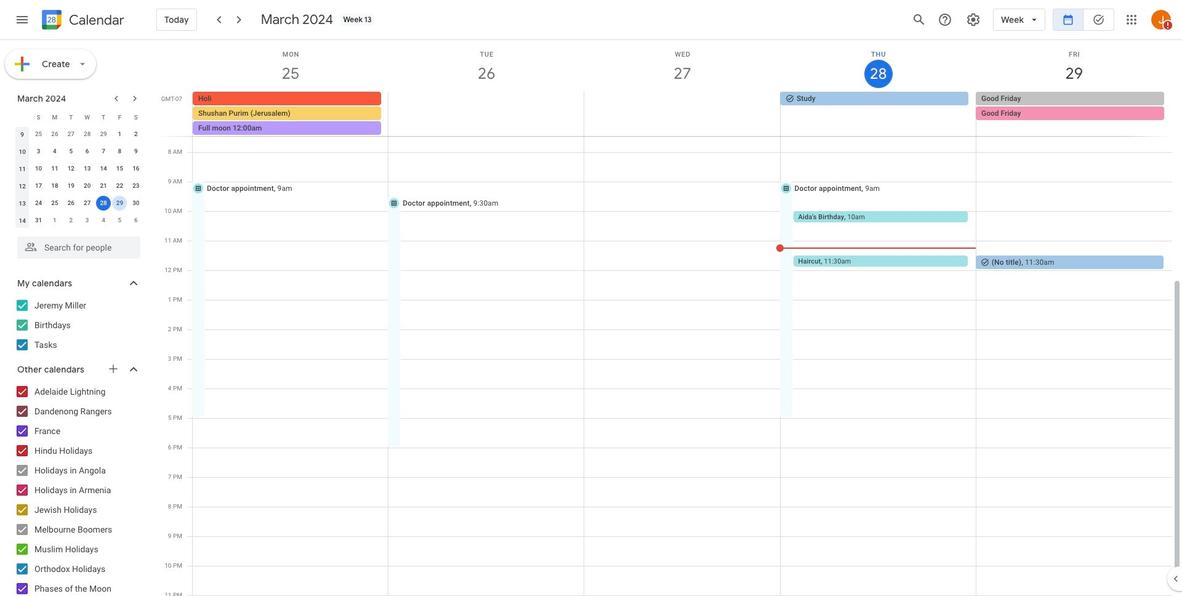 Task type: vqa. For each thing, say whether or not it's contained in the screenshot.
the 20 element
yes



Task type: locate. For each thing, give the bounding box(es) containing it.
6 element
[[80, 144, 95, 159]]

1 element
[[112, 127, 127, 142]]

27 element
[[80, 196, 95, 211]]

17 element
[[31, 179, 46, 193]]

19 element
[[64, 179, 78, 193]]

25 element
[[47, 196, 62, 211]]

other calendars list
[[2, 382, 153, 596]]

heading
[[67, 13, 124, 27]]

16 element
[[129, 161, 143, 176]]

cell
[[193, 92, 389, 136], [389, 92, 585, 136], [585, 92, 781, 136], [976, 92, 1172, 136], [95, 195, 112, 212], [112, 195, 128, 212]]

24 element
[[31, 196, 46, 211]]

grid
[[158, 40, 1183, 596]]

21 element
[[96, 179, 111, 193]]

april 1 element
[[47, 213, 62, 228]]

april 2 element
[[64, 213, 78, 228]]

calendar element
[[39, 7, 124, 34]]

20 element
[[80, 179, 95, 193]]

april 3 element
[[80, 213, 95, 228]]

None search field
[[0, 232, 153, 259]]

11 element
[[47, 161, 62, 176]]

row
[[187, 92, 1183, 136], [14, 108, 144, 126], [14, 126, 144, 143], [14, 143, 144, 160], [14, 160, 144, 177], [14, 177, 144, 195], [14, 195, 144, 212], [14, 212, 144, 229]]

my calendars list
[[2, 296, 153, 355]]

7 element
[[96, 144, 111, 159]]

april 5 element
[[112, 213, 127, 228]]

march 2024 grid
[[12, 108, 144, 229]]

february 29 element
[[96, 127, 111, 142]]

22 element
[[112, 179, 127, 193]]

main drawer image
[[15, 12, 30, 27]]

row group
[[14, 126, 144, 229]]

heading inside calendar element
[[67, 13, 124, 27]]

column header
[[14, 108, 30, 126]]

13 element
[[80, 161, 95, 176]]

15 element
[[112, 161, 127, 176]]

14 element
[[96, 161, 111, 176]]

9 element
[[129, 144, 143, 159]]



Task type: describe. For each thing, give the bounding box(es) containing it.
settings menu image
[[967, 12, 981, 27]]

april 6 element
[[129, 213, 143, 228]]

5 element
[[64, 144, 78, 159]]

26 element
[[64, 196, 78, 211]]

february 27 element
[[64, 127, 78, 142]]

18 element
[[47, 179, 62, 193]]

28, today element
[[96, 196, 111, 211]]

row group inside march 2024 grid
[[14, 126, 144, 229]]

10 element
[[31, 161, 46, 176]]

30 element
[[129, 196, 143, 211]]

2 element
[[129, 127, 143, 142]]

column header inside march 2024 grid
[[14, 108, 30, 126]]

23 element
[[129, 179, 143, 193]]

add other calendars image
[[107, 363, 120, 375]]

february 28 element
[[80, 127, 95, 142]]

29 element
[[112, 196, 127, 211]]

31 element
[[31, 213, 46, 228]]

april 4 element
[[96, 213, 111, 228]]

3 element
[[31, 144, 46, 159]]

8 element
[[112, 144, 127, 159]]

february 25 element
[[31, 127, 46, 142]]

4 element
[[47, 144, 62, 159]]

february 26 element
[[47, 127, 62, 142]]

12 element
[[64, 161, 78, 176]]

Search for people text field
[[25, 237, 133, 259]]



